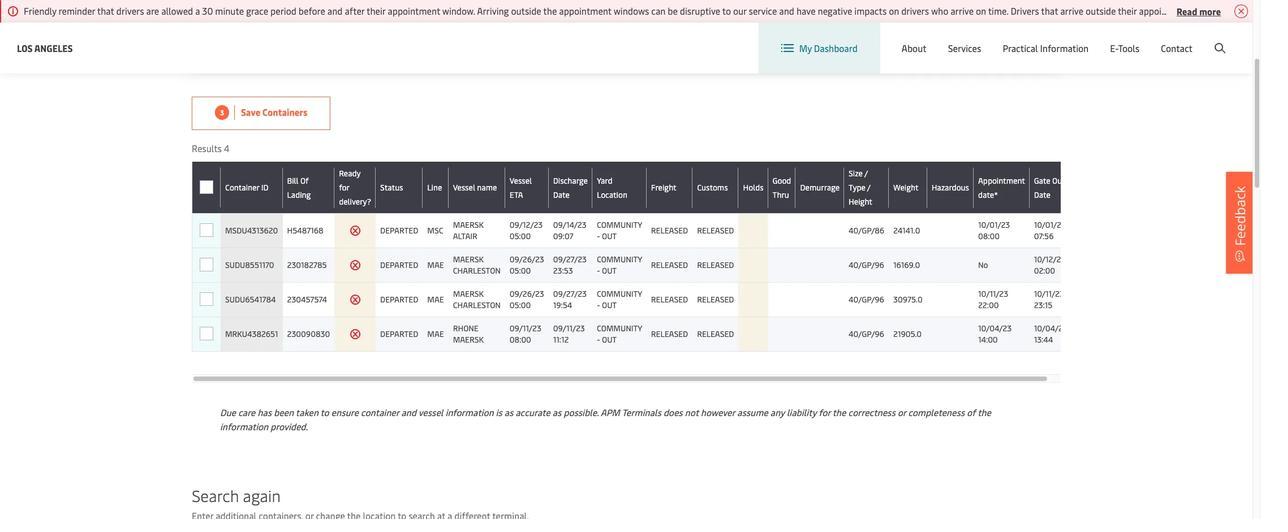 Task type: describe. For each thing, give the bounding box(es) containing it.
2 be from the left
[[1244, 5, 1254, 17]]

thru
[[773, 189, 790, 200]]

lading
[[287, 189, 311, 200]]

los angeles
[[17, 42, 73, 54]]

completeness
[[909, 406, 965, 419]]

2 drivers from the left
[[902, 5, 930, 17]]

2 appointment from the left
[[559, 5, 612, 17]]

los angeles link
[[17, 41, 73, 55]]

vessel name
[[453, 182, 497, 193]]

3 appointment from the left
[[1140, 5, 1192, 17]]

vessel
[[419, 406, 444, 419]]

2 that from the left
[[1042, 5, 1059, 17]]

10/01/23 for 08:00
[[979, 220, 1011, 230]]

results
[[192, 142, 222, 155]]

create
[[1170, 33, 1197, 46]]

allowed
[[161, 5, 193, 17]]

2 horizontal spatial and
[[780, 5, 795, 17]]

10/01/23 08:00
[[979, 220, 1011, 242]]

global menu button
[[1010, 22, 1098, 56]]

location for switch
[[964, 33, 999, 45]]

09/14/23 09:07
[[554, 220, 587, 242]]

again
[[243, 485, 281, 507]]

community for 09/27/23 23:53
[[597, 254, 642, 265]]

been
[[274, 406, 294, 419]]

community - out for 09/11/23 11:12
[[597, 323, 642, 345]]

will
[[1228, 5, 1242, 17]]

practical information
[[1003, 42, 1089, 54]]

out for 09/27/23 19:54
[[602, 300, 617, 311]]

account
[[1199, 33, 1232, 46]]

e-
[[1111, 42, 1119, 54]]

e-tools button
[[1111, 23, 1140, 74]]

and inside due care has been taken to ensure container and vessel information is as accurate as possible. apm terminals does not however assume any liability for the correctness or completeness of the information provided.
[[402, 406, 417, 419]]

1 arrive from the left
[[951, 5, 974, 17]]

2 horizontal spatial the
[[978, 406, 992, 419]]

11:12
[[554, 335, 569, 345]]

or
[[898, 406, 907, 419]]

my dashboard button
[[782, 23, 858, 74]]

08:00 for 09/11/23 08:00
[[510, 335, 532, 345]]

- for 09/27/23 19:54
[[597, 300, 600, 311]]

my dashboard
[[800, 42, 858, 54]]

40/gp/96 for 30975.0
[[849, 294, 885, 305]]

close alert image
[[1235, 5, 1249, 18]]

care
[[238, 406, 255, 419]]

maersk for 09/14/23 09:07
[[453, 220, 484, 230]]

gate
[[1035, 175, 1051, 186]]

0 vertical spatial to
[[723, 5, 731, 17]]

to inside due care has been taken to ensure container and vessel information is as accurate as possible. apm terminals does not however assume any liability for the correctness or completeness of the information provided.
[[321, 406, 329, 419]]

services button
[[949, 23, 982, 74]]

containers
[[263, 106, 308, 118]]

1 appointment from the left
[[388, 5, 440, 17]]

maersk altair
[[453, 220, 484, 242]]

good thru
[[773, 175, 792, 200]]

2 their from the left
[[1119, 5, 1138, 17]]

community - out for 09/14/23 09:07
[[597, 220, 642, 242]]

eta
[[510, 189, 524, 200]]

los
[[17, 42, 33, 54]]

holds
[[744, 182, 764, 193]]

friendly reminder that drivers are allowed a 30 minute grace period before and after their appointment window. arriving outside the appointment windows can be disruptive to our service and have negative impacts on drivers who arrive on time. drivers that arrive outside their appointment window will be tu
[[24, 5, 1262, 17]]

yard location
[[597, 175, 628, 200]]

1 their from the left
[[367, 5, 386, 17]]

community for 09/11/23 11:12
[[597, 323, 642, 334]]

10/04/23 for 13:44
[[1035, 323, 1068, 334]]

read
[[1177, 5, 1198, 17]]

/ for size
[[865, 168, 869, 179]]

09/12/23
[[510, 220, 543, 230]]

community - out for 09/27/23 19:54
[[597, 289, 642, 311]]

save containers
[[241, 106, 308, 118]]

09/26/23 05:00 for 19:54
[[510, 289, 544, 311]]

230182785
[[287, 260, 327, 271]]

community - out for 09/27/23 23:53
[[597, 254, 642, 276]]

id
[[261, 182, 269, 193]]

mae for 230182785
[[428, 260, 444, 271]]

departed for 230090830
[[380, 329, 419, 340]]

22:00
[[979, 300, 1000, 311]]

1 be from the left
[[668, 5, 678, 17]]

tools
[[1119, 42, 1140, 54]]

/ for login
[[1164, 33, 1168, 46]]

ready for delivery?
[[339, 168, 371, 207]]

sudu6541784
[[225, 294, 276, 305]]

community for 09/27/23 19:54
[[597, 289, 642, 299]]

charleston for 09/27/23 23:53
[[453, 266, 501, 276]]

- for 09/14/23 09:07
[[597, 231, 600, 242]]

status
[[380, 182, 403, 193]]

terminals
[[622, 406, 662, 419]]

name
[[477, 182, 497, 193]]

maersk for 09/27/23 19:54
[[453, 289, 484, 299]]

mae for 230457574
[[428, 294, 444, 305]]

maersk charleston for 19:54
[[453, 289, 501, 311]]

out for 09/14/23 09:07
[[602, 231, 617, 242]]

09/14/23
[[554, 220, 587, 230]]

however
[[701, 406, 735, 419]]

msdu4313620
[[225, 225, 278, 236]]

appointment
[[979, 175, 1026, 186]]

global
[[1035, 33, 1061, 46]]

4 maersk from the top
[[453, 335, 484, 345]]

departed for h5487168
[[380, 225, 419, 236]]

not ready image for 230090830
[[350, 329, 361, 340]]

maersk for 09/27/23 23:53
[[453, 254, 484, 265]]

date inside gate out date
[[1035, 189, 1051, 200]]

time.
[[989, 5, 1009, 17]]

vessel for name
[[453, 182, 476, 193]]

24141.0
[[894, 225, 921, 236]]

09/11/23 for 11:12
[[554, 323, 585, 334]]

of
[[968, 406, 976, 419]]

minute
[[215, 5, 244, 17]]

practical
[[1003, 42, 1039, 54]]

not ready image for h5487168
[[350, 225, 361, 237]]

global menu
[[1035, 33, 1087, 46]]

10/11/23 23:15
[[1035, 289, 1065, 311]]

0 vertical spatial information
[[446, 406, 494, 419]]

30975.0
[[894, 294, 923, 305]]

hazardous
[[932, 182, 970, 193]]

size
[[849, 168, 863, 179]]

contact
[[1162, 42, 1193, 54]]

09/26/23 for 09/27/23 23:53
[[510, 254, 544, 265]]

for inside "ready for delivery?"
[[339, 182, 350, 193]]

angeles
[[34, 42, 73, 54]]

container id
[[225, 182, 269, 193]]

2 on from the left
[[977, 5, 987, 17]]

windows
[[614, 5, 650, 17]]

practical information button
[[1003, 23, 1089, 74]]

02:00
[[1035, 266, 1056, 276]]

230090830
[[287, 329, 330, 340]]

h5487168
[[287, 225, 324, 236]]

0 horizontal spatial and
[[328, 5, 343, 17]]

0 horizontal spatial information
[[220, 421, 268, 433]]

read more
[[1177, 5, 1222, 17]]

accurate
[[516, 406, 551, 419]]

yard
[[597, 175, 613, 186]]

height
[[849, 196, 873, 207]]

container
[[225, 182, 259, 193]]

login / create account
[[1140, 33, 1232, 46]]



Task type: locate. For each thing, give the bounding box(es) containing it.
1 10/04/23 from the left
[[979, 323, 1012, 334]]

1 maersk charleston from the top
[[453, 254, 501, 276]]

05:00 for 09/14/23 09:07
[[510, 231, 531, 242]]

mae for 230090830
[[428, 329, 444, 340]]

16169.0
[[894, 260, 921, 271]]

search
[[192, 485, 239, 507]]

msc
[[428, 225, 444, 236]]

liability
[[787, 406, 817, 419]]

0 vertical spatial 09/27/23
[[554, 254, 587, 265]]

0 vertical spatial /
[[1164, 33, 1168, 46]]

e-tools
[[1111, 42, 1140, 54]]

maersk down the altair
[[453, 254, 484, 265]]

0 horizontal spatial drivers
[[116, 5, 144, 17]]

1 out from the top
[[602, 231, 617, 242]]

3 out from the top
[[602, 300, 617, 311]]

their up the tools
[[1119, 5, 1138, 17]]

to right taken at bottom left
[[321, 406, 329, 419]]

4 out from the top
[[602, 335, 617, 345]]

4 community - out from the top
[[597, 323, 642, 345]]

drivers left who
[[902, 5, 930, 17]]

and left have
[[780, 5, 795, 17]]

1 horizontal spatial as
[[553, 406, 562, 419]]

0 horizontal spatial on
[[890, 5, 900, 17]]

09/26/23 down 09/12/23 05:00
[[510, 254, 544, 265]]

window
[[1194, 5, 1226, 17]]

1 - from the top
[[597, 231, 600, 242]]

discharge date
[[554, 175, 588, 200]]

1 vertical spatial 09/26/23
[[510, 289, 544, 299]]

1 drivers from the left
[[116, 5, 144, 17]]

menu
[[1063, 33, 1087, 46]]

1 vertical spatial 09/27/23
[[554, 289, 587, 299]]

1 horizontal spatial information
[[446, 406, 494, 419]]

0 vertical spatial 08:00
[[979, 231, 1000, 242]]

2 vertical spatial /
[[868, 182, 871, 193]]

community - out down yard location
[[597, 220, 642, 242]]

appointment up login / create account link
[[1140, 5, 1192, 17]]

maersk
[[453, 220, 484, 230], [453, 254, 484, 265], [453, 289, 484, 299], [453, 335, 484, 345]]

0 vertical spatial charleston
[[453, 266, 501, 276]]

0 horizontal spatial outside
[[511, 5, 542, 17]]

1 vertical spatial 08:00
[[510, 335, 532, 345]]

out right 09/27/23 19:54 on the left of the page
[[602, 300, 617, 311]]

40/gp/96 for 21905.0
[[849, 329, 885, 340]]

09/11/23 11:12
[[554, 323, 585, 345]]

09/11/23 up 11:12
[[554, 323, 585, 334]]

2 05:00 from the top
[[510, 266, 531, 276]]

be left tu
[[1244, 5, 1254, 17]]

08:00 for 10/01/23 08:00
[[979, 231, 1000, 242]]

drivers
[[1011, 5, 1040, 17]]

maersk up rhone
[[453, 289, 484, 299]]

1 not ready image from the top
[[350, 225, 361, 237]]

3 maersk from the top
[[453, 289, 484, 299]]

4
[[224, 142, 230, 155]]

information left is
[[446, 406, 494, 419]]

1 vertical spatial 05:00
[[510, 266, 531, 276]]

09/11/23 for 08:00
[[510, 323, 542, 334]]

1 05:00 from the top
[[510, 231, 531, 242]]

0 horizontal spatial 09/11/23
[[510, 323, 542, 334]]

1 vertical spatial not ready image
[[350, 329, 361, 340]]

1 that from the left
[[97, 5, 114, 17]]

1 not ready image from the top
[[350, 260, 361, 271]]

09/26/23
[[510, 254, 544, 265], [510, 289, 544, 299]]

and left the after
[[328, 5, 343, 17]]

correctness
[[849, 406, 896, 419]]

2 charleston from the top
[[453, 300, 501, 311]]

None checkbox
[[200, 181, 213, 194], [200, 224, 213, 238], [200, 293, 213, 306], [200, 293, 213, 307], [200, 328, 213, 341], [200, 181, 213, 194], [200, 224, 213, 238], [200, 293, 213, 306], [200, 293, 213, 307], [200, 328, 213, 341]]

1 horizontal spatial 10/11/23
[[1035, 289, 1065, 299]]

1 horizontal spatial arrive
[[1061, 5, 1084, 17]]

0 horizontal spatial as
[[505, 406, 514, 419]]

1 horizontal spatial the
[[833, 406, 847, 419]]

2 arrive from the left
[[1061, 5, 1084, 17]]

1 horizontal spatial 09/11/23
[[554, 323, 585, 334]]

1 vertical spatial to
[[321, 406, 329, 419]]

1 departed from the top
[[380, 225, 419, 236]]

0 horizontal spatial 10/04/23
[[979, 323, 1012, 334]]

not ready image right 230457574
[[350, 294, 361, 306]]

out
[[602, 231, 617, 242], [602, 266, 617, 276], [602, 300, 617, 311], [602, 335, 617, 345]]

40/gp/96
[[849, 260, 885, 271], [849, 294, 885, 305], [849, 329, 885, 340]]

2 09/27/23 from the top
[[554, 289, 587, 299]]

09/11/23
[[510, 323, 542, 334], [554, 323, 585, 334]]

1 horizontal spatial on
[[977, 5, 987, 17]]

not ready image for 230182785
[[350, 260, 361, 271]]

1 as from the left
[[505, 406, 514, 419]]

- right 09/27/23 23:53 at left
[[597, 266, 600, 276]]

4 departed from the top
[[380, 329, 419, 340]]

maersk charleston down the altair
[[453, 254, 501, 276]]

08:00 left 11:12
[[510, 335, 532, 345]]

as right accurate at the bottom left of the page
[[553, 406, 562, 419]]

outside
[[511, 5, 542, 17], [1086, 5, 1117, 17]]

4 - from the top
[[597, 335, 600, 345]]

1 horizontal spatial their
[[1119, 5, 1138, 17]]

out for 09/11/23 11:12
[[602, 335, 617, 345]]

2 - from the top
[[597, 266, 600, 276]]

09/26/23 05:00 up 09/11/23 08:00 at the left of page
[[510, 289, 544, 311]]

10/01/23
[[979, 220, 1011, 230], [1035, 220, 1067, 230]]

on right impacts
[[890, 5, 900, 17]]

3 community from the top
[[597, 289, 642, 299]]

2 09/11/23 from the left
[[554, 323, 585, 334]]

0 vertical spatial location
[[964, 33, 999, 45]]

drivers left are
[[116, 5, 144, 17]]

1 10/01/23 from the left
[[979, 220, 1011, 230]]

community right 09/11/23 11:12
[[597, 323, 642, 334]]

08:00 up no
[[979, 231, 1000, 242]]

1 09/27/23 from the top
[[554, 254, 587, 265]]

2 not ready image from the top
[[350, 294, 361, 306]]

23:15
[[1035, 300, 1053, 311]]

40/gp/96 left 21905.0
[[849, 329, 885, 340]]

09/11/23 08:00
[[510, 323, 542, 345]]

- right 09/27/23 19:54 on the left of the page
[[597, 300, 600, 311]]

3 mae from the top
[[428, 329, 444, 340]]

10/11/23 22:00
[[979, 289, 1009, 311]]

appointment left the 'windows'
[[559, 5, 612, 17]]

0 horizontal spatial to
[[321, 406, 329, 419]]

10/01/23 for 07:56
[[1035, 220, 1067, 230]]

40/gp/96 for 16169.0
[[849, 260, 885, 271]]

not ready image right 230090830
[[350, 329, 361, 340]]

after
[[345, 5, 365, 17]]

14:00
[[979, 335, 998, 345]]

None checkbox
[[200, 181, 213, 194], [200, 224, 213, 237], [200, 258, 213, 272], [200, 259, 213, 272], [200, 327, 213, 341], [200, 181, 213, 194], [200, 224, 213, 237], [200, 258, 213, 272], [200, 259, 213, 272], [200, 327, 213, 341]]

0 vertical spatial not ready image
[[350, 260, 361, 271]]

2 date from the left
[[1035, 189, 1051, 200]]

0 horizontal spatial location
[[597, 189, 628, 200]]

vessel for eta
[[510, 175, 532, 186]]

for
[[339, 182, 350, 193], [819, 406, 831, 419]]

1 vertical spatial for
[[819, 406, 831, 419]]

10/01/23 down date*
[[979, 220, 1011, 230]]

1 on from the left
[[890, 5, 900, 17]]

for right liability
[[819, 406, 831, 419]]

230457574
[[287, 294, 327, 305]]

1 community from the top
[[597, 220, 642, 230]]

maersk down rhone
[[453, 335, 484, 345]]

location for yard
[[597, 189, 628, 200]]

05:00 inside 09/12/23 05:00
[[510, 231, 531, 242]]

05:00 for 09/27/23 19:54
[[510, 300, 531, 311]]

community - out right 09/27/23 23:53 at left
[[597, 254, 642, 276]]

departed for 230457574
[[380, 294, 419, 305]]

1 vertical spatial 40/gp/96
[[849, 294, 885, 305]]

1 horizontal spatial that
[[1042, 5, 1059, 17]]

09/12/23 05:00
[[510, 220, 543, 242]]

for inside due care has been taken to ensure container and vessel information is as accurate as possible. apm terminals does not however assume any liability for the correctness or completeness of the information provided.
[[819, 406, 831, 419]]

community right 09/27/23 19:54 on the left of the page
[[597, 289, 642, 299]]

1 09/11/23 from the left
[[510, 323, 542, 334]]

2 as from the left
[[553, 406, 562, 419]]

2 maersk charleston from the top
[[453, 289, 501, 311]]

and left vessel
[[402, 406, 417, 419]]

not ready image
[[350, 225, 361, 237], [350, 294, 361, 306]]

information
[[446, 406, 494, 419], [220, 421, 268, 433]]

service
[[749, 5, 778, 17]]

10/04/23 14:00
[[979, 323, 1012, 345]]

/ right size
[[865, 168, 869, 179]]

assume
[[738, 406, 769, 419]]

1 vertical spatial charleston
[[453, 300, 501, 311]]

09/27/23 23:53
[[554, 254, 587, 276]]

1 mae from the top
[[428, 260, 444, 271]]

1 maersk from the top
[[453, 220, 484, 230]]

outside up menu
[[1086, 5, 1117, 17]]

out
[[1053, 175, 1066, 186]]

appointment date*
[[979, 175, 1026, 200]]

0 horizontal spatial 10/01/23
[[979, 220, 1011, 230]]

rhone maersk
[[453, 323, 484, 345]]

1 date from the left
[[554, 189, 570, 200]]

feedback
[[1231, 186, 1250, 246]]

ensure
[[332, 406, 359, 419]]

2 10/04/23 from the left
[[1035, 323, 1068, 334]]

1 horizontal spatial and
[[402, 406, 417, 419]]

0 vertical spatial not ready image
[[350, 225, 361, 237]]

-
[[597, 231, 600, 242], [597, 266, 600, 276], [597, 300, 600, 311], [597, 335, 600, 345]]

appointment left window.
[[388, 5, 440, 17]]

/ right login
[[1164, 33, 1168, 46]]

1 vertical spatial location
[[597, 189, 628, 200]]

- for 09/11/23 11:12
[[597, 335, 600, 345]]

dashboard
[[815, 42, 858, 54]]

outside right arriving on the top of the page
[[511, 5, 542, 17]]

the
[[544, 5, 557, 17], [833, 406, 847, 419], [978, 406, 992, 419]]

08:00 inside 09/11/23 08:00
[[510, 335, 532, 345]]

maersk charleston for 23:53
[[453, 254, 501, 276]]

2 09/26/23 from the top
[[510, 289, 544, 299]]

disruptive
[[680, 5, 721, 17]]

community - out right 09/11/23 11:12
[[597, 323, 642, 345]]

maersk up the altair
[[453, 220, 484, 230]]

not ready image
[[350, 260, 361, 271], [350, 329, 361, 340]]

10/11/23 for 23:15
[[1035, 289, 1065, 299]]

1 vertical spatial mae
[[428, 294, 444, 305]]

1 outside from the left
[[511, 5, 542, 17]]

1 vertical spatial information
[[220, 421, 268, 433]]

friendly
[[24, 5, 56, 17]]

login
[[1140, 33, 1163, 46]]

09/26/23 for 09/27/23 19:54
[[510, 289, 544, 299]]

negative
[[818, 5, 853, 17]]

05:00 down 09/12/23
[[510, 231, 531, 242]]

to left our
[[723, 5, 731, 17]]

customs
[[698, 182, 728, 193]]

their right the after
[[367, 5, 386, 17]]

0 horizontal spatial the
[[544, 5, 557, 17]]

40/gp/96 down 40/gp/86
[[849, 260, 885, 271]]

1 40/gp/96 from the top
[[849, 260, 885, 271]]

2 vertical spatial 40/gp/96
[[849, 329, 885, 340]]

0 vertical spatial 05:00
[[510, 231, 531, 242]]

0 horizontal spatial 08:00
[[510, 335, 532, 345]]

1 horizontal spatial location
[[964, 33, 999, 45]]

1 horizontal spatial vessel
[[510, 175, 532, 186]]

10/04/23 up 13:44
[[1035, 323, 1068, 334]]

- for 09/27/23 23:53
[[597, 266, 600, 276]]

location right switch
[[964, 33, 999, 45]]

0 horizontal spatial for
[[339, 182, 350, 193]]

0 vertical spatial 40/gp/96
[[849, 260, 885, 271]]

provided.
[[271, 421, 308, 433]]

2 community - out from the top
[[597, 254, 642, 276]]

1 horizontal spatial to
[[723, 5, 731, 17]]

2 09/26/23 05:00 from the top
[[510, 289, 544, 311]]

community
[[597, 220, 642, 230], [597, 254, 642, 265], [597, 289, 642, 299], [597, 323, 642, 334]]

1 horizontal spatial appointment
[[559, 5, 612, 17]]

10/04/23 for 14:00
[[979, 323, 1012, 334]]

0 horizontal spatial be
[[668, 5, 678, 17]]

due care has been taken to ensure container and vessel information is as accurate as possible. apm terminals does not however assume any liability for the correctness or completeness of the information provided.
[[220, 406, 992, 433]]

maersk charleston up rhone
[[453, 289, 501, 311]]

05:00 up 09/11/23 08:00 at the left of page
[[510, 300, 531, 311]]

has
[[258, 406, 272, 419]]

10/11/23 for 22:00
[[979, 289, 1009, 299]]

10/01/23 07:56
[[1035, 220, 1067, 242]]

2 outside from the left
[[1086, 5, 1117, 17]]

0 horizontal spatial their
[[367, 5, 386, 17]]

sudu8551170
[[225, 260, 274, 271]]

0 vertical spatial 09/26/23 05:00
[[510, 254, 544, 276]]

3 departed from the top
[[380, 294, 419, 305]]

1 vertical spatial 09/26/23 05:00
[[510, 289, 544, 311]]

charleston down the altair
[[453, 266, 501, 276]]

out right 09/11/23 11:12
[[602, 335, 617, 345]]

for down ready
[[339, 182, 350, 193]]

any
[[771, 406, 785, 419]]

community down yard location
[[597, 220, 642, 230]]

09/26/23 05:00 for 23:53
[[510, 254, 544, 276]]

about
[[902, 42, 927, 54]]

1 horizontal spatial outside
[[1086, 5, 1117, 17]]

community - out right 09/27/23 19:54 on the left of the page
[[597, 289, 642, 311]]

0 horizontal spatial that
[[97, 5, 114, 17]]

charleston up rhone
[[453, 300, 501, 311]]

line
[[428, 182, 442, 193]]

3
[[220, 108, 224, 117]]

1 vertical spatial not ready image
[[350, 294, 361, 306]]

1 horizontal spatial 10/04/23
[[1035, 323, 1068, 334]]

be
[[668, 5, 678, 17], [1244, 5, 1254, 17]]

0 horizontal spatial 10/11/23
[[979, 289, 1009, 299]]

2 not ready image from the top
[[350, 329, 361, 340]]

0 horizontal spatial appointment
[[388, 5, 440, 17]]

09/26/23 up 09/11/23 08:00 at the left of page
[[510, 289, 544, 299]]

date down discharge
[[554, 189, 570, 200]]

information down care
[[220, 421, 268, 433]]

that right drivers
[[1042, 5, 1059, 17]]

2 10/11/23 from the left
[[1035, 289, 1065, 299]]

2 out from the top
[[602, 266, 617, 276]]

freight
[[652, 182, 677, 193]]

3 community - out from the top
[[597, 289, 642, 311]]

/ right type
[[868, 182, 871, 193]]

discharge
[[554, 175, 588, 186]]

location down yard
[[597, 189, 628, 200]]

21905.0
[[894, 329, 922, 340]]

released
[[652, 225, 689, 236], [698, 225, 735, 236], [652, 260, 689, 271], [698, 260, 735, 271], [652, 294, 689, 305], [698, 294, 735, 305], [652, 329, 689, 340], [698, 329, 735, 340]]

on left time.
[[977, 5, 987, 17]]

10/04/23 up 14:00
[[979, 323, 1012, 334]]

1 10/11/23 from the left
[[979, 289, 1009, 299]]

09/26/23 05:00 down 09/12/23 05:00
[[510, 254, 544, 276]]

0 vertical spatial for
[[339, 182, 350, 193]]

1 horizontal spatial date
[[1035, 189, 1051, 200]]

- right '09/14/23 09:07'
[[597, 231, 600, 242]]

date*
[[979, 189, 999, 200]]

09/27/23 for 23:53
[[554, 254, 587, 265]]

vessel up eta
[[510, 175, 532, 186]]

community right 09/27/23 23:53 at left
[[597, 254, 642, 265]]

are
[[146, 5, 159, 17]]

2 vertical spatial 05:00
[[510, 300, 531, 311]]

- right 09/11/23 11:12
[[597, 335, 600, 345]]

05:00 down 09/12/23 05:00
[[510, 266, 531, 276]]

departed for 230182785
[[380, 260, 419, 271]]

be right can
[[668, 5, 678, 17]]

40/gp/96 left '30975.0'
[[849, 294, 885, 305]]

0 horizontal spatial arrive
[[951, 5, 974, 17]]

2 10/01/23 from the left
[[1035, 220, 1067, 230]]

no
[[979, 260, 989, 271]]

out right '09/14/23 09:07'
[[602, 231, 617, 242]]

10/11/23 up 23:15
[[1035, 289, 1065, 299]]

about button
[[902, 23, 927, 74]]

not ready image down delivery?
[[350, 225, 361, 237]]

switch
[[935, 33, 962, 45]]

type
[[849, 182, 866, 193]]

1 community - out from the top
[[597, 220, 642, 242]]

2 departed from the top
[[380, 260, 419, 271]]

2 vertical spatial mae
[[428, 329, 444, 340]]

3 05:00 from the top
[[510, 300, 531, 311]]

charleston
[[453, 266, 501, 276], [453, 300, 501, 311]]

0 vertical spatial maersk charleston
[[453, 254, 501, 276]]

out for 09/27/23 23:53
[[602, 266, 617, 276]]

weight
[[894, 182, 919, 193]]

10/04/23
[[979, 323, 1012, 334], [1035, 323, 1068, 334]]

08:00 inside 10/01/23 08:00
[[979, 231, 1000, 242]]

4 community from the top
[[597, 323, 642, 334]]

date down gate
[[1035, 189, 1051, 200]]

09/27/23 up 23:53
[[554, 254, 587, 265]]

10/11/23 up 22:00
[[979, 289, 1009, 299]]

a
[[195, 5, 200, 17]]

possible.
[[564, 406, 599, 419]]

2 maersk from the top
[[453, 254, 484, 265]]

3 40/gp/96 from the top
[[849, 329, 885, 340]]

2 horizontal spatial appointment
[[1140, 5, 1192, 17]]

1 horizontal spatial for
[[819, 406, 831, 419]]

0 vertical spatial mae
[[428, 260, 444, 271]]

arrive right who
[[951, 5, 974, 17]]

gate out date
[[1035, 175, 1066, 200]]

05:00 for 09/27/23 23:53
[[510, 266, 531, 276]]

1 09/26/23 05:00 from the top
[[510, 254, 544, 276]]

3 - from the top
[[597, 300, 600, 311]]

1 horizontal spatial 08:00
[[979, 231, 1000, 242]]

09/27/23 up 19:54
[[554, 289, 587, 299]]

charleston for 09/27/23 19:54
[[453, 300, 501, 311]]

1 vertical spatial /
[[865, 168, 869, 179]]

0 vertical spatial 09/26/23
[[510, 254, 544, 265]]

arriving
[[477, 5, 509, 17]]

1 vertical spatial maersk charleston
[[453, 289, 501, 311]]

date inside discharge date
[[554, 189, 570, 200]]

1 horizontal spatial be
[[1244, 5, 1254, 17]]

that right the reminder
[[97, 5, 114, 17]]

1 horizontal spatial drivers
[[902, 5, 930, 17]]

out right 09/27/23 23:53 at left
[[602, 266, 617, 276]]

2 mae from the top
[[428, 294, 444, 305]]

as right is
[[505, 406, 514, 419]]

1 horizontal spatial 10/01/23
[[1035, 220, 1067, 230]]

save
[[241, 106, 261, 118]]

0 horizontal spatial date
[[554, 189, 570, 200]]

05:00
[[510, 231, 531, 242], [510, 266, 531, 276], [510, 300, 531, 311]]

1 09/26/23 from the top
[[510, 254, 544, 265]]

1 charleston from the top
[[453, 266, 501, 276]]

0 horizontal spatial vessel
[[453, 182, 476, 193]]

09/11/23 left 09/11/23 11:12
[[510, 323, 542, 334]]

2 community from the top
[[597, 254, 642, 265]]

09/27/23 for 19:54
[[554, 289, 587, 299]]

maersk charleston
[[453, 254, 501, 276], [453, 289, 501, 311]]

my
[[800, 42, 812, 54]]

arrive up menu
[[1061, 5, 1084, 17]]

does
[[664, 406, 683, 419]]

10/01/23 up 07:56
[[1035, 220, 1067, 230]]

not ready image for 230457574
[[350, 294, 361, 306]]

vessel left name
[[453, 182, 476, 193]]

and
[[328, 5, 343, 17], [780, 5, 795, 17], [402, 406, 417, 419]]

not ready image right 230182785
[[350, 260, 361, 271]]

community for 09/14/23 09:07
[[597, 220, 642, 230]]

2 40/gp/96 from the top
[[849, 294, 885, 305]]



Task type: vqa. For each thing, say whether or not it's contained in the screenshot.
Imperial associated with Length (please provide in imperial units)
no



